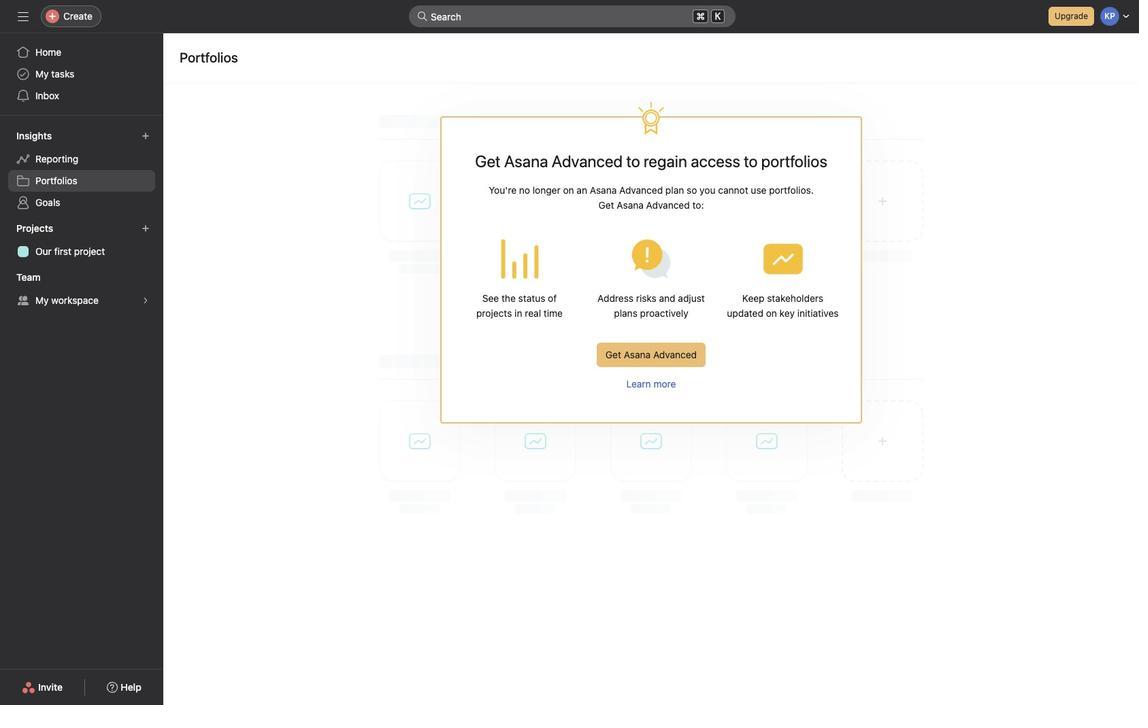 Task type: locate. For each thing, give the bounding box(es) containing it.
first
[[54, 246, 71, 257]]

1 vertical spatial get
[[599, 199, 614, 211]]

reporting link
[[8, 148, 155, 170]]

on left an
[[563, 184, 574, 196]]

my workspace
[[35, 295, 99, 306]]

my workspace link
[[8, 290, 155, 312]]

the
[[502, 293, 516, 304]]

learn more link
[[627, 378, 676, 390]]

team button
[[14, 268, 53, 287]]

get asana advanced
[[606, 349, 697, 361]]

1 horizontal spatial on
[[766, 308, 777, 319]]

to:
[[693, 199, 704, 211]]

goals
[[35, 197, 60, 208]]

my left tasks
[[35, 68, 49, 80]]

projects
[[476, 308, 512, 319]]

on inside 'you're no longer on an asana advanced plan so you cannot use portfolios. get asana advanced to:'
[[563, 184, 574, 196]]

new project or portfolio image
[[142, 225, 150, 233]]

get down plans
[[606, 349, 621, 361]]

asana up learn on the right
[[624, 349, 651, 361]]

workspace
[[51, 295, 99, 306]]

None field
[[409, 5, 736, 27]]

see
[[482, 293, 499, 304]]

prominent image
[[417, 11, 428, 22]]

0 vertical spatial on
[[563, 184, 574, 196]]

my inside the teams element
[[35, 295, 49, 306]]

inbox link
[[8, 85, 155, 107]]

0 horizontal spatial on
[[563, 184, 574, 196]]

asana right an
[[590, 184, 617, 196]]

on for an
[[563, 184, 574, 196]]

upgrade
[[1055, 11, 1088, 21]]

advanced down plan
[[646, 199, 690, 211]]

k
[[715, 11, 721, 22]]

to
[[626, 152, 640, 171]]

portfolios link
[[8, 170, 155, 192]]

get
[[475, 152, 501, 171], [599, 199, 614, 211], [606, 349, 621, 361]]

1 vertical spatial portfolios
[[35, 175, 77, 186]]

on
[[563, 184, 574, 196], [766, 308, 777, 319]]

teams element
[[0, 265, 163, 314]]

on inside keep stakeholders updated on key initiatives
[[766, 308, 777, 319]]

get asana advanced button
[[597, 343, 706, 368]]

home link
[[8, 42, 155, 63]]

keep stakeholders updated on key initiatives
[[727, 293, 839, 319]]

1 my from the top
[[35, 68, 49, 80]]

learn more
[[627, 378, 676, 390]]

plans
[[614, 308, 638, 319]]

portfolios
[[180, 50, 238, 65], [35, 175, 77, 186]]

asana
[[504, 152, 548, 171], [590, 184, 617, 196], [617, 199, 644, 211], [624, 349, 651, 361]]

1 vertical spatial on
[[766, 308, 777, 319]]

0 vertical spatial my
[[35, 68, 49, 80]]

my down team dropdown button
[[35, 295, 49, 306]]

access
[[691, 152, 740, 171]]

get inside button
[[606, 349, 621, 361]]

⌘
[[696, 10, 705, 22]]

key
[[780, 308, 795, 319]]

an
[[577, 184, 587, 196]]

longer
[[533, 184, 561, 196]]

2 vertical spatial get
[[606, 349, 621, 361]]

projects
[[16, 223, 53, 234]]

advanced inside 'get asana advanced' button
[[653, 349, 697, 361]]

inbox
[[35, 90, 59, 101]]

get down get asana advanced to regain access to portfolios
[[599, 199, 614, 211]]

my tasks
[[35, 68, 74, 80]]

my for my tasks
[[35, 68, 49, 80]]

help
[[121, 682, 141, 694]]

0 vertical spatial portfolios
[[180, 50, 238, 65]]

my
[[35, 68, 49, 80], [35, 295, 49, 306]]

on left the key
[[766, 308, 777, 319]]

get up the you're
[[475, 152, 501, 171]]

my inside global element
[[35, 68, 49, 80]]

home
[[35, 46, 61, 58]]

1 vertical spatial my
[[35, 295, 49, 306]]

and
[[659, 293, 676, 304]]

my for my workspace
[[35, 295, 49, 306]]

use
[[751, 184, 767, 196]]

our first project link
[[8, 241, 155, 263]]

portfolios.
[[769, 184, 814, 196]]

global element
[[0, 33, 163, 115]]

0 horizontal spatial portfolios
[[35, 175, 77, 186]]

2 my from the top
[[35, 295, 49, 306]]

more
[[654, 378, 676, 390]]

new insights image
[[142, 132, 150, 140]]

proactively
[[640, 308, 689, 319]]

status
[[518, 293, 545, 304]]

advanced up more
[[653, 349, 697, 361]]

0 vertical spatial get
[[475, 152, 501, 171]]

help button
[[98, 676, 150, 700]]

reporting
[[35, 153, 78, 165]]

advanced
[[552, 152, 623, 171], [619, 184, 663, 196], [646, 199, 690, 211], [653, 349, 697, 361]]



Task type: describe. For each thing, give the bounding box(es) containing it.
create button
[[41, 5, 101, 27]]

get inside 'you're no longer on an asana advanced plan so you cannot use portfolios. get asana advanced to:'
[[599, 199, 614, 211]]

insights
[[16, 130, 52, 142]]

invite button
[[13, 676, 72, 700]]

to portfolios
[[744, 152, 828, 171]]

time
[[544, 308, 563, 319]]

our first project
[[35, 246, 105, 257]]

advanced up an
[[552, 152, 623, 171]]

on for key
[[766, 308, 777, 319]]

project
[[74, 246, 105, 257]]

upgrade button
[[1049, 7, 1094, 26]]

projects button
[[14, 219, 66, 238]]

in
[[515, 308, 522, 319]]

goals link
[[8, 192, 155, 214]]

keep
[[743, 293, 765, 304]]

learn
[[627, 378, 651, 390]]

projects element
[[0, 216, 163, 265]]

tasks
[[51, 68, 74, 80]]

asana up no in the left of the page
[[504, 152, 548, 171]]

risks
[[636, 293, 657, 304]]

real
[[525, 308, 541, 319]]

get asana advanced to regain access to portfolios
[[475, 152, 828, 171]]

our
[[35, 246, 52, 257]]

cannot
[[718, 184, 748, 196]]

asana down the to
[[617, 199, 644, 211]]

adjust
[[678, 293, 705, 304]]

you're no longer on an asana advanced plan so you cannot use portfolios. get asana advanced to:
[[489, 184, 814, 211]]

create
[[63, 10, 93, 22]]

address risks and adjust plans proactively
[[598, 293, 705, 319]]

Search tasks, projects, and more text field
[[409, 5, 736, 27]]

you
[[700, 184, 716, 196]]

1 horizontal spatial portfolios
[[180, 50, 238, 65]]

see details, my workspace image
[[142, 297, 150, 305]]

no
[[519, 184, 530, 196]]

hide sidebar image
[[18, 11, 29, 22]]

updated
[[727, 308, 764, 319]]

asana inside button
[[624, 349, 651, 361]]

get for get asana advanced
[[606, 349, 621, 361]]

invite
[[38, 682, 63, 694]]

of
[[548, 293, 557, 304]]

team
[[16, 272, 41, 283]]

plan
[[666, 184, 684, 196]]

initiatives
[[797, 308, 839, 319]]

so
[[687, 184, 697, 196]]

see the status of projects in real time
[[476, 293, 563, 319]]

regain
[[644, 152, 687, 171]]

portfolios inside "insights" element
[[35, 175, 77, 186]]

insights element
[[0, 124, 163, 216]]

address
[[598, 293, 634, 304]]

you're
[[489, 184, 517, 196]]

my tasks link
[[8, 63, 155, 85]]

get for get asana advanced to regain access to portfolios
[[475, 152, 501, 171]]

advanced down the to
[[619, 184, 663, 196]]

stakeholders
[[767, 293, 824, 304]]



Task type: vqa. For each thing, say whether or not it's contained in the screenshot.
HIDE SIDEBAR icon
yes



